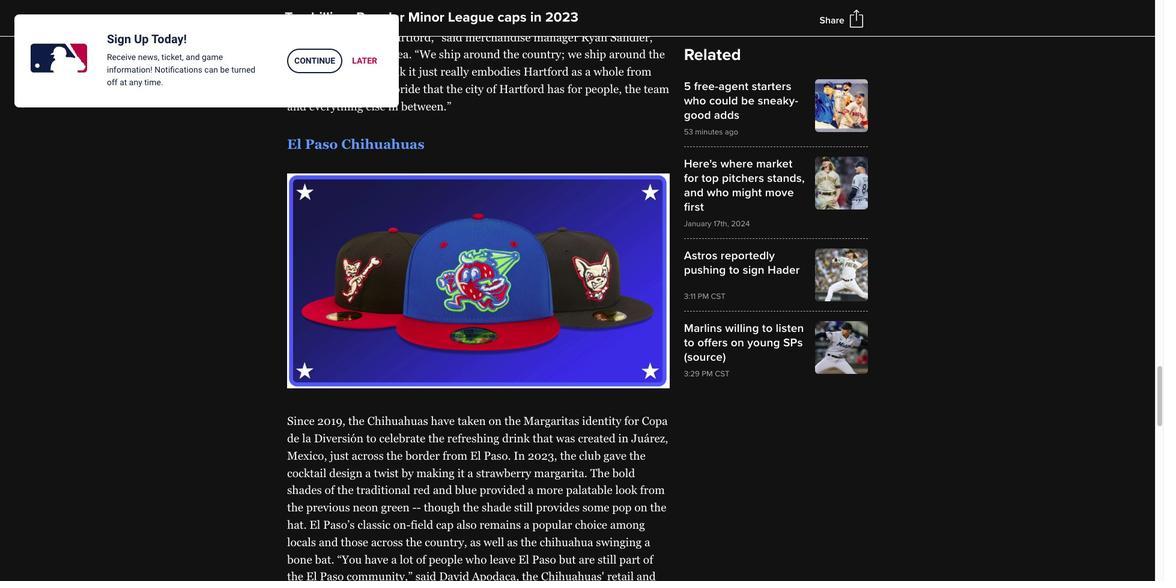 Task type: locate. For each thing, give the bounding box(es) containing it.
who inside here's where market for top pitchers stands, and who might move first january 17th, 2024
[[707, 186, 729, 200]]

the down design
[[337, 484, 354, 497]]

also
[[457, 518, 477, 532]]

5
[[684, 79, 691, 94]]

to left celebrate
[[366, 432, 377, 445]]

club
[[579, 449, 601, 462]]

sign
[[743, 263, 765, 278]]

related
[[684, 45, 741, 65]]

community,"
[[347, 570, 413, 582]]

astros
[[684, 249, 718, 263]]

could
[[709, 94, 738, 108]]

and down here's
[[684, 186, 704, 200]]

a left popular
[[524, 518, 530, 532]]

the down popular
[[521, 536, 537, 549]]

in up gave
[[618, 432, 629, 445]]

1 horizontal spatial have
[[431, 415, 455, 428]]

5 free-agent starters who could be sneaky- good adds 53 minutes ago
[[684, 79, 799, 137]]

created
[[578, 432, 616, 445]]

the
[[348, 415, 365, 428], [505, 415, 521, 428], [428, 432, 445, 445], [387, 449, 403, 462], [560, 449, 576, 462], [629, 449, 646, 462], [337, 484, 354, 497], [287, 501, 303, 514], [463, 501, 479, 514], [650, 501, 667, 514], [406, 536, 422, 549], [521, 536, 537, 549], [287, 570, 303, 582], [522, 570, 538, 582]]

pm right 3:29
[[702, 370, 713, 379]]

de
[[287, 432, 299, 445]]

in
[[514, 449, 525, 462]]

to left "sign"
[[729, 263, 740, 278]]

free-
[[694, 79, 719, 94]]

cst inside astros reportedly pushing to sign hader element
[[711, 292, 726, 302]]

cocktail
[[287, 467, 327, 480]]

have up community," at the left bottom of the page
[[365, 553, 388, 566]]

be inside 5 free-agent starters who could be sneaky- good adds 53 minutes ago
[[741, 94, 755, 108]]

swinging
[[596, 536, 642, 549]]

still right shade
[[514, 501, 533, 514]]

2 vertical spatial on
[[635, 501, 648, 514]]

1 horizontal spatial of
[[416, 553, 426, 566]]

a left twist
[[365, 467, 371, 480]]

0 vertical spatial have
[[431, 415, 455, 428]]

the up diversión
[[348, 415, 365, 428]]

cst down (source)
[[715, 370, 730, 379]]

0 horizontal spatial have
[[365, 553, 388, 566]]

0 horizontal spatial on
[[489, 415, 502, 428]]

pitchers
[[722, 171, 764, 186]]

1 vertical spatial chihuahuas
[[367, 415, 428, 428]]

the down celebrate
[[387, 449, 403, 462]]

share button
[[820, 14, 845, 26]]

to inside astros reportedly pushing to sign hader
[[729, 263, 740, 278]]

among
[[610, 518, 645, 532]]

on for young
[[731, 336, 745, 350]]

2 vertical spatial who
[[466, 553, 487, 566]]

in
[[530, 9, 542, 26], [618, 432, 629, 445]]

2 vertical spatial paso
[[320, 570, 344, 582]]

1 vertical spatial who
[[707, 186, 729, 200]]

a left the lot
[[391, 553, 397, 566]]

palatable
[[566, 484, 613, 497]]

more
[[537, 484, 563, 497]]

the up drink at the left
[[505, 415, 521, 428]]

1 vertical spatial cst
[[715, 370, 730, 379]]

on right pop
[[635, 501, 648, 514]]

0 horizontal spatial still
[[514, 501, 533, 514]]

still
[[514, 501, 533, 514], [598, 553, 617, 566]]

sign up today! receive news, ticket, and game information! notifications can be turned off at any time.
[[107, 32, 256, 87]]

2 - from the left
[[417, 501, 421, 514]]

1 vertical spatial in
[[618, 432, 629, 445]]

that
[[533, 432, 553, 445]]

cap
[[436, 518, 454, 532]]

paso.
[[484, 449, 511, 462]]

in right caps
[[530, 9, 542, 26]]

choice
[[575, 518, 608, 532]]

0 vertical spatial cst
[[711, 292, 726, 302]]

0 vertical spatial across
[[352, 449, 384, 462]]

cst right 3:11
[[711, 292, 726, 302]]

minutes
[[695, 127, 723, 137]]

and inside here's where market for top pitchers stands, and who might move first january 17th, 2024
[[684, 186, 704, 200]]

for left top
[[684, 171, 699, 186]]

of right part
[[643, 553, 653, 566]]

0 horizontal spatial who
[[466, 553, 487, 566]]

0 horizontal spatial be
[[220, 65, 229, 75]]

who left could
[[684, 94, 706, 108]]

1 - from the left
[[412, 501, 417, 514]]

traditional
[[356, 484, 411, 497]]

be right could
[[741, 94, 755, 108]]

of up previous
[[325, 484, 335, 497]]

el paso chihuahuas link
[[287, 136, 425, 152]]

later link
[[345, 49, 385, 73]]

mexico,
[[287, 449, 327, 462]]

paso's
[[323, 518, 355, 532]]

who
[[684, 94, 706, 108], [707, 186, 729, 200], [466, 553, 487, 566]]

on inside marlins willing to listen to offers on young sps (source) 3:29 pm cst
[[731, 336, 745, 350]]

2 horizontal spatial on
[[731, 336, 745, 350]]

though
[[424, 501, 460, 514]]

0 horizontal spatial as
[[470, 536, 481, 549]]

1 vertical spatial still
[[598, 553, 617, 566]]

0 vertical spatial from
[[443, 449, 468, 462]]

country,
[[425, 536, 467, 549]]

1 vertical spatial be
[[741, 94, 755, 108]]

1 horizontal spatial who
[[684, 94, 706, 108]]

across up twist
[[352, 449, 384, 462]]

0 vertical spatial still
[[514, 501, 533, 514]]

listen
[[776, 321, 804, 336]]

of
[[325, 484, 335, 497], [416, 553, 426, 566], [643, 553, 653, 566]]

1 horizontal spatial be
[[741, 94, 755, 108]]

and up though
[[433, 484, 452, 497]]

for left copa
[[624, 415, 639, 428]]

provides
[[536, 501, 580, 514]]

to
[[729, 263, 740, 278], [762, 321, 773, 336], [684, 336, 695, 350], [366, 432, 377, 445]]

who right first
[[707, 186, 729, 200]]

for inside since 2019, the chihuahuas have taken on the margaritas identity for copa de la diversión to celebrate the refreshing drink that was created in juárez, mexico, just across the border from el paso. in 2023, the club gave the cocktail design a twist by making it a strawberry margarita. the bold shades of the traditional red and blue provided a more palatable look from the previous neon green -- though the shade still provides some pop on the hat. el paso's classic on-field cap also remains a popular choice among locals and those across the country, as well as the chihuahua swinging a bone bat. "you have a lot of people who leave el paso but are still part of the el paso community," said david apodaca, the chihuahuas' r
[[624, 415, 639, 428]]

across down the classic
[[371, 536, 403, 549]]

2 horizontal spatial who
[[707, 186, 729, 200]]

the down bone
[[287, 570, 303, 582]]

from up it at the left bottom
[[443, 449, 468, 462]]

for
[[684, 171, 699, 186], [624, 415, 639, 428]]

at
[[120, 78, 127, 87]]

shade
[[482, 501, 512, 514]]

as right well
[[507, 536, 518, 549]]

0 vertical spatial who
[[684, 94, 706, 108]]

1 vertical spatial for
[[624, 415, 639, 428]]

be right can
[[220, 65, 229, 75]]

might
[[732, 186, 762, 200]]

cst
[[711, 292, 726, 302], [715, 370, 730, 379]]

pm right 3:11
[[698, 292, 709, 302]]

-
[[412, 501, 417, 514], [417, 501, 421, 514]]

1 horizontal spatial for
[[684, 171, 699, 186]]

the up border
[[428, 432, 445, 445]]

who inside 5 free-agent starters who could be sneaky- good adds 53 minutes ago
[[684, 94, 706, 108]]

to left offers
[[684, 336, 695, 350]]

market
[[756, 157, 793, 171]]

be inside sign up today! receive news, ticket, and game information! notifications can be turned off at any time.
[[220, 65, 229, 75]]

field
[[411, 518, 433, 532]]

and inside sign up today! receive news, ticket, and game information! notifications can be turned off at any time.
[[186, 52, 200, 62]]

but
[[559, 553, 576, 566]]

design
[[329, 467, 363, 480]]

0 vertical spatial for
[[684, 171, 699, 186]]

across
[[352, 449, 384, 462], [371, 536, 403, 549]]

minor
[[408, 9, 445, 26]]

chihuahua
[[540, 536, 593, 549]]

0 vertical spatial in
[[530, 9, 542, 26]]

1 vertical spatial paso
[[532, 553, 556, 566]]

good
[[684, 108, 711, 123]]

who down well
[[466, 553, 487, 566]]

and up bat.
[[319, 536, 338, 549]]

who inside since 2019, the chihuahuas have taken on the margaritas identity for copa de la diversión to celebrate the refreshing drink that was created in juárez, mexico, just across the border from el paso. in 2023, the club gave the cocktail design a twist by making it a strawberry margarita. the bold shades of the traditional red and blue provided a more palatable look from the previous neon green -- though the shade still provides some pop on the hat. el paso's classic on-field cap also remains a popular choice among locals and those across the country, as well as the chihuahua swinging a bone bat. "you have a lot of people who leave el paso but are still part of the el paso community," said david apodaca, the chihuahuas' r
[[466, 553, 487, 566]]

and
[[186, 52, 200, 62], [684, 186, 704, 200], [433, 484, 452, 497], [319, 536, 338, 549]]

the up hat.
[[287, 501, 303, 514]]

here's where market for top pitchers stands, and who might move first january 17th, 2024
[[684, 157, 805, 229]]

bone
[[287, 553, 312, 566]]

the right "apodaca,"
[[522, 570, 538, 582]]

still right are
[[598, 553, 617, 566]]

gave
[[604, 449, 627, 462]]

agent
[[719, 79, 749, 94]]

0 vertical spatial on
[[731, 336, 745, 350]]

on right offers
[[731, 336, 745, 350]]

here's where market for top pitchers stands, and who might move first element
[[684, 157, 868, 229]]

1 vertical spatial have
[[365, 553, 388, 566]]

juárez,
[[631, 432, 668, 445]]

0 horizontal spatial in
[[530, 9, 542, 26]]

of right the lot
[[416, 553, 426, 566]]

on for the
[[489, 415, 502, 428]]

neon
[[353, 501, 378, 514]]

have left the taken
[[431, 415, 455, 428]]

offers
[[698, 336, 728, 350]]

pm inside astros reportedly pushing to sign hader element
[[698, 292, 709, 302]]

0 vertical spatial be
[[220, 65, 229, 75]]

the up the lot
[[406, 536, 422, 549]]

1 vertical spatial from
[[640, 484, 665, 497]]

2023,
[[528, 449, 557, 462]]

1 horizontal spatial on
[[635, 501, 648, 514]]

from right look
[[640, 484, 665, 497]]

3:29
[[684, 370, 700, 379]]

1 horizontal spatial in
[[618, 432, 629, 445]]

some
[[583, 501, 610, 514]]

as left well
[[470, 536, 481, 549]]

2024
[[731, 219, 750, 229]]

2023
[[545, 9, 579, 26]]

5 free-agent starters who could be sneaky-good adds element
[[684, 79, 868, 137]]

0 horizontal spatial for
[[624, 415, 639, 428]]

and up notifications
[[186, 52, 200, 62]]

1 vertical spatial pm
[[702, 370, 713, 379]]

on right the taken
[[489, 415, 502, 428]]

0 vertical spatial pm
[[698, 292, 709, 302]]

1 horizontal spatial as
[[507, 536, 518, 549]]

a right it at the left bottom
[[468, 467, 473, 480]]

la
[[302, 432, 311, 445]]

1 vertical spatial on
[[489, 415, 502, 428]]

david
[[439, 570, 469, 582]]



Task type: vqa. For each thing, say whether or not it's contained in the screenshot.


Task type: describe. For each thing, give the bounding box(es) containing it.
on-
[[393, 518, 411, 532]]

cst inside marlins willing to listen to offers on young sps (source) 3:29 pm cst
[[715, 370, 730, 379]]

top billing: popular minor league caps in 2023
[[285, 9, 579, 26]]

share
[[820, 14, 845, 26]]

chihuahuas inside since 2019, the chihuahuas have taken on the margaritas identity for copa de la diversión to celebrate the refreshing drink that was created in juárez, mexico, just across the border from el paso. in 2023, the club gave the cocktail design a twist by making it a strawberry margarita. the bold shades of the traditional red and blue provided a more palatable look from the previous neon green -- though the shade still provides some pop on the hat. el paso's classic on-field cap also remains a popular choice among locals and those across the country, as well as the chihuahua swinging a bone bat. "you have a lot of people who leave el paso but are still part of the el paso community," said david apodaca, the chihuahuas' r
[[367, 415, 428, 428]]

1 as from the left
[[470, 536, 481, 549]]

0 vertical spatial paso
[[305, 136, 338, 152]]

refreshing
[[447, 432, 500, 445]]

blue
[[455, 484, 477, 497]]

for inside here's where market for top pitchers stands, and who might move first january 17th, 2024
[[684, 171, 699, 186]]

pm inside marlins willing to listen to offers on young sps (source) 3:29 pm cst
[[702, 370, 713, 379]]

margaritas
[[524, 415, 579, 428]]

move
[[765, 186, 794, 200]]

up
[[134, 32, 149, 46]]

1 vertical spatial across
[[371, 536, 403, 549]]

people
[[429, 553, 463, 566]]

strawberry
[[476, 467, 531, 480]]

top
[[702, 171, 719, 186]]

the
[[590, 467, 610, 480]]

2 as from the left
[[507, 536, 518, 549]]

part
[[619, 553, 641, 566]]

2 horizontal spatial of
[[643, 553, 653, 566]]

copa
[[642, 415, 668, 428]]

1 horizontal spatial from
[[640, 484, 665, 497]]

border
[[406, 449, 440, 462]]

today!
[[151, 32, 187, 46]]

3:11 pm cst
[[684, 292, 726, 302]]

caps
[[498, 9, 527, 26]]

to inside since 2019, the chihuahuas have taken on the margaritas identity for copa de la diversión to celebrate the refreshing drink that was created in juárez, mexico, just across the border from el paso. in 2023, the club gave the cocktail design a twist by making it a strawberry margarita. the bold shades of the traditional red and blue provided a more palatable look from the previous neon green -- though the shade still provides some pop on the hat. el paso's classic on-field cap also remains a popular choice among locals and those across the country, as well as the chihuahua swinging a bone bat. "you have a lot of people who leave el paso but are still part of the el paso community," said david apodaca, the chihuahuas' r
[[366, 432, 377, 445]]

reportedly
[[721, 249, 775, 263]]

off
[[107, 78, 118, 87]]

pushing
[[684, 263, 726, 278]]

it
[[458, 467, 465, 480]]

popular
[[532, 518, 572, 532]]

taken
[[458, 415, 486, 428]]

(source)
[[684, 350, 726, 365]]

willing
[[725, 321, 759, 336]]

shades
[[287, 484, 322, 497]]

time.
[[144, 78, 163, 87]]

the down was
[[560, 449, 576, 462]]

since 2019, the chihuahuas have taken on the margaritas identity for copa de la diversión to celebrate the refreshing drink that was created in juárez, mexico, just across the border from el paso. in 2023, the club gave the cocktail design a twist by making it a strawberry margarita. the bold shades of the traditional red and blue provided a more palatable look from the previous neon green -- though the shade still provides some pop on the hat. el paso's classic on-field cap also remains a popular choice among locals and those across the country, as well as the chihuahua swinging a bone bat. "you have a lot of people who leave el paso but are still part of the el paso community," said david apodaca, the chihuahuas' r
[[287, 415, 668, 582]]

continue link
[[287, 49, 343, 73]]

marlins willing to listen to offers on young sps (source) element
[[684, 321, 868, 379]]

ticket,
[[162, 52, 184, 62]]

receive
[[107, 52, 136, 62]]

marlins
[[684, 321, 722, 336]]

a left more
[[528, 484, 534, 497]]

sps
[[783, 336, 803, 350]]

3:11
[[684, 292, 696, 302]]

drink
[[502, 432, 530, 445]]

later
[[352, 56, 377, 65]]

previous
[[306, 501, 350, 514]]

the right pop
[[650, 501, 667, 514]]

just
[[330, 449, 349, 462]]

sneaky-
[[758, 94, 799, 108]]

el paso chihuahuas
[[287, 136, 425, 152]]

lot
[[400, 553, 413, 566]]

making
[[416, 467, 455, 480]]

celebrate
[[379, 432, 426, 445]]

1 horizontal spatial still
[[598, 553, 617, 566]]

the down "juárez,"
[[629, 449, 646, 462]]

locals
[[287, 536, 316, 549]]

continue
[[294, 56, 335, 65]]

popular
[[356, 9, 405, 26]]

provided
[[480, 484, 525, 497]]

red
[[413, 484, 430, 497]]

game
[[202, 52, 223, 62]]

where
[[721, 157, 753, 171]]

ago
[[725, 127, 738, 137]]

a down among
[[645, 536, 650, 549]]

53
[[684, 127, 693, 137]]

starters
[[752, 79, 792, 94]]

adds
[[714, 108, 740, 123]]

in inside since 2019, the chihuahuas have taken on the margaritas identity for copa de la diversión to celebrate the refreshing drink that was created in juárez, mexico, just across the border from el paso. in 2023, the club gave the cocktail design a twist by making it a strawberry margarita. the bold shades of the traditional red and blue provided a more palatable look from the previous neon green -- though the shade still provides some pop on the hat. el paso's classic on-field cap also remains a popular choice among locals and those across the country, as well as the chihuahua swinging a bone bat. "you have a lot of people who leave el paso but are still part of the el paso community," said david apodaca, the chihuahuas' r
[[618, 432, 629, 445]]

since
[[287, 415, 315, 428]]

hader
[[768, 263, 800, 278]]

0 horizontal spatial from
[[443, 449, 468, 462]]

marlins willing to listen to offers on young sps (source) 3:29 pm cst
[[684, 321, 804, 379]]

any
[[129, 78, 142, 87]]

sign
[[107, 32, 131, 46]]

diversión
[[314, 432, 364, 445]]

astros reportedly pushing to sign hader element
[[684, 249, 868, 302]]

to left listen at the right bottom
[[762, 321, 773, 336]]

0 vertical spatial chihuahuas
[[341, 136, 425, 152]]

information!
[[107, 65, 153, 75]]

first
[[684, 200, 704, 214]]

young
[[748, 336, 780, 350]]

astros reportedly pushing to sign hader
[[684, 249, 800, 278]]

0 horizontal spatial of
[[325, 484, 335, 497]]

identity
[[582, 415, 622, 428]]

margarita.
[[534, 467, 588, 480]]

green
[[381, 501, 410, 514]]

by
[[402, 467, 414, 480]]

the up the also
[[463, 501, 479, 514]]

chihuahuas'
[[541, 570, 604, 582]]

news,
[[138, 52, 159, 62]]



